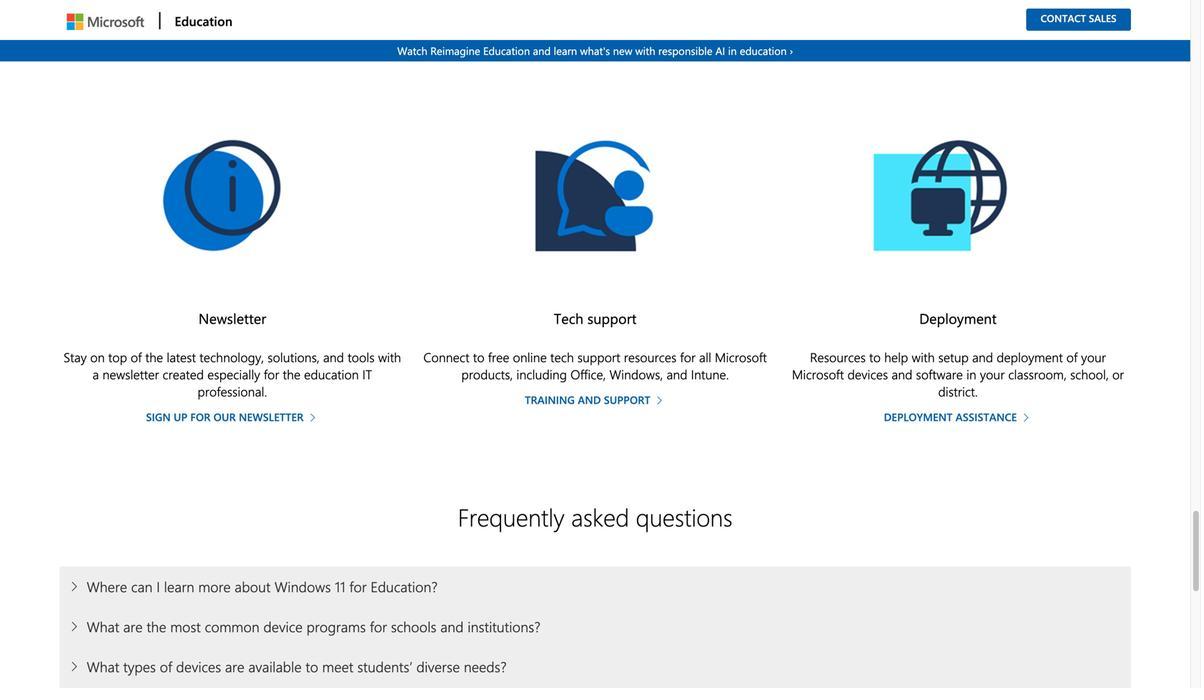 Task type: locate. For each thing, give the bounding box(es) containing it.
schools
[[391, 618, 437, 636]]

education link
[[159, 1, 237, 41]]

deployment
[[884, 410, 953, 424]]

more
[[198, 577, 231, 596]]

0 horizontal spatial education
[[304, 366, 359, 383]]

learn
[[554, 44, 577, 58], [164, 577, 194, 596]]

1 horizontal spatial to
[[473, 349, 485, 366]]

devices inside resources to help with setup and deployment of your microsoft devices and software in your classroom, school, or district.
[[848, 366, 889, 383]]

learn left what's at the top of page
[[554, 44, 577, 58]]

0 vertical spatial education
[[740, 44, 787, 58]]

types
[[123, 658, 156, 677]]

microsoft inside resources to help with setup and deployment of your microsoft devices and software in your classroom, school, or district.
[[792, 366, 844, 383]]

1 horizontal spatial education
[[483, 44, 530, 58]]

with
[[636, 44, 656, 58], [378, 349, 401, 366], [912, 349, 935, 366]]

1 vertical spatial are
[[225, 658, 245, 677]]

newsletter
[[103, 366, 159, 383]]

devices down most
[[176, 658, 221, 677]]

of right deployment
[[1067, 349, 1078, 366]]

1 horizontal spatial devices
[[848, 366, 889, 383]]

and left intune.
[[667, 366, 688, 383]]

of inside resources to help with setup and deployment of your microsoft devices and software in your classroom, school, or district.
[[1067, 349, 1078, 366]]

deployment assistance
[[884, 410, 1017, 424]]

0 vertical spatial devices
[[848, 366, 889, 383]]

support inside connect to free online tech support resources for all microsoft products, including office, windows, and intune.
[[578, 349, 621, 366]]

1 what from the top
[[87, 618, 119, 636]]

2 horizontal spatial of
[[1067, 349, 1078, 366]]

0 vertical spatial what
[[87, 618, 119, 636]]

where
[[87, 577, 127, 596]]

the up newsletter
[[283, 366, 301, 383]]

your
[[1082, 349, 1107, 366], [980, 366, 1005, 383]]

1 horizontal spatial with
[[636, 44, 656, 58]]

especially
[[208, 366, 260, 383]]

and right setup at bottom
[[973, 349, 994, 366]]

for right especially
[[264, 366, 279, 383]]

for
[[680, 349, 696, 366], [264, 366, 279, 383], [350, 577, 367, 596], [370, 618, 387, 636]]

and
[[533, 44, 551, 58], [323, 349, 344, 366], [973, 349, 994, 366], [667, 366, 688, 383], [892, 366, 913, 383], [441, 618, 464, 636]]

about
[[235, 577, 271, 596]]

questions
[[636, 501, 733, 533]]

2 what from the top
[[87, 658, 119, 677]]

to inside resources to help with setup and deployment of your microsoft devices and software in your classroom, school, or district.
[[870, 349, 881, 366]]

1 vertical spatial education
[[483, 44, 530, 58]]

1 horizontal spatial your
[[1082, 349, 1107, 366]]

the
[[145, 349, 163, 366], [283, 366, 301, 383], [147, 618, 166, 636]]

your right district.
[[980, 366, 1005, 383]]

are up types
[[123, 618, 143, 636]]

education left '›' at top
[[740, 44, 787, 58]]

for left 'schools'
[[370, 618, 387, 636]]

your left or on the right of the page
[[1082, 349, 1107, 366]]

products,
[[462, 366, 513, 383]]

1 vertical spatial what
[[87, 658, 119, 677]]

and left what's at the top of page
[[533, 44, 551, 58]]

most
[[170, 618, 201, 636]]

created
[[163, 366, 204, 383]]

to left the meet
[[306, 658, 318, 677]]

and inside "stay on top of the latest technology, solutions, and tools with a newsletter created especially for the education it professional."
[[323, 349, 344, 366]]

what types of devices are available to meet students' diverse needs? button
[[60, 647, 1131, 687]]

2 horizontal spatial with
[[912, 349, 935, 366]]

and left software
[[892, 366, 913, 383]]

the inside dropdown button
[[147, 618, 166, 636]]

technology,
[[200, 349, 264, 366]]

in inside resources to help with setup and deployment of your microsoft devices and software in your classroom, school, or district.
[[967, 366, 977, 383]]

what
[[87, 618, 119, 636], [87, 658, 119, 677]]

0 vertical spatial in
[[729, 44, 737, 58]]

in right ai
[[729, 44, 737, 58]]

what inside what types of devices are available to meet students' diverse needs? dropdown button
[[87, 658, 119, 677]]

education
[[740, 44, 787, 58], [304, 366, 359, 383]]

to left help
[[870, 349, 881, 366]]

with right help
[[912, 349, 935, 366]]

and left tools
[[323, 349, 344, 366]]

all
[[699, 349, 712, 366]]

1 horizontal spatial of
[[160, 658, 172, 677]]

1 horizontal spatial in
[[967, 366, 977, 383]]

1 vertical spatial education
[[304, 366, 359, 383]]

of right top at the left bottom of the page
[[131, 349, 142, 366]]

assistance
[[956, 410, 1017, 424]]

2 horizontal spatial to
[[870, 349, 881, 366]]

1 vertical spatial in
[[967, 366, 977, 383]]

0 horizontal spatial with
[[378, 349, 401, 366]]

professional.
[[198, 383, 267, 400]]

reimagine
[[431, 44, 480, 58]]

0 horizontal spatial to
[[306, 658, 318, 677]]

for left "all"
[[680, 349, 696, 366]]

1 vertical spatial devices
[[176, 658, 221, 677]]

what down where
[[87, 618, 119, 636]]

education left it
[[304, 366, 359, 383]]

0 horizontal spatial learn
[[164, 577, 194, 596]]

contact sales
[[1041, 11, 1117, 25]]

0 vertical spatial are
[[123, 618, 143, 636]]

watch reimagine education and learn what's new with responsible ai in education ›
[[397, 44, 793, 58]]

are
[[123, 618, 143, 636], [225, 658, 245, 677]]

of right types
[[160, 658, 172, 677]]

frequently
[[458, 501, 565, 533]]

1 horizontal spatial microsoft
[[792, 366, 844, 383]]

to
[[473, 349, 485, 366], [870, 349, 881, 366], [306, 658, 318, 677]]

the left most
[[147, 618, 166, 636]]

to inside connect to free online tech support resources for all microsoft products, including office, windows, and intune.
[[473, 349, 485, 366]]

0 horizontal spatial of
[[131, 349, 142, 366]]

students'
[[358, 658, 413, 677]]

microsoft
[[715, 349, 767, 366], [792, 366, 844, 383]]

0 horizontal spatial education
[[175, 12, 233, 29]]

1 horizontal spatial are
[[225, 658, 245, 677]]

0 horizontal spatial in
[[729, 44, 737, 58]]

1 horizontal spatial education
[[740, 44, 787, 58]]

what's
[[580, 44, 610, 58]]

1 vertical spatial learn
[[164, 577, 194, 596]]

and right 'schools'
[[441, 618, 464, 636]]

new
[[613, 44, 633, 58]]

what inside what are the most common device programs for schools and institutions? dropdown button
[[87, 618, 119, 636]]

devices up deployment at the right
[[848, 366, 889, 383]]

0 vertical spatial learn
[[554, 44, 577, 58]]

0 horizontal spatial devices
[[176, 658, 221, 677]]

learn right i at the left bottom of the page
[[164, 577, 194, 596]]

connect to free online tech support resources for all microsoft products, including office, windows, and intune.
[[424, 349, 767, 383]]

what left types
[[87, 658, 119, 677]]

to left free
[[473, 349, 485, 366]]

0 horizontal spatial are
[[123, 618, 143, 636]]

or
[[1113, 366, 1125, 383]]

of
[[131, 349, 142, 366], [1067, 349, 1078, 366], [160, 658, 172, 677]]

watch
[[397, 44, 428, 58]]

in right software
[[967, 366, 977, 383]]

0 horizontal spatial microsoft
[[715, 349, 767, 366]]

to inside dropdown button
[[306, 658, 318, 677]]

watch reimagine education and learn what's new with responsible ai in education › link
[[0, 40, 1191, 62]]

microsoft inside connect to free online tech support resources for all microsoft products, including office, windows, and intune.
[[715, 349, 767, 366]]

diverse
[[417, 658, 460, 677]]

with right new at the right of the page
[[636, 44, 656, 58]]

1 vertical spatial support
[[578, 349, 621, 366]]

are down common at the left bottom
[[225, 658, 245, 677]]

contact
[[1041, 11, 1087, 25]]

education
[[175, 12, 233, 29], [483, 44, 530, 58]]

with right it
[[378, 349, 401, 366]]

devices
[[848, 366, 889, 383], [176, 658, 221, 677]]

in
[[729, 44, 737, 58], [967, 366, 977, 383]]

tools
[[348, 349, 375, 366]]

asked
[[571, 501, 630, 533]]



Task type: vqa. For each thing, say whether or not it's contained in the screenshot.
the top What
yes



Task type: describe. For each thing, give the bounding box(es) containing it.
microsoft for tech support
[[715, 349, 767, 366]]

up
[[174, 410, 188, 424]]

frequently asked questions
[[458, 501, 733, 533]]

devices inside dropdown button
[[176, 658, 221, 677]]

what are the most common device programs for schools and institutions? button
[[60, 607, 1131, 647]]

a
[[93, 366, 99, 383]]

contact sales link
[[1041, 11, 1117, 25]]

resources
[[810, 349, 866, 366]]

top
[[108, 349, 127, 366]]

what for what are the most common device programs for schools and institutions?
[[87, 618, 119, 636]]

resources
[[624, 349, 677, 366]]

11
[[335, 577, 346, 596]]

meet
[[322, 658, 354, 677]]

support
[[604, 393, 651, 407]]

tech support
[[554, 309, 637, 328]]

intune.
[[691, 366, 729, 383]]

and
[[578, 393, 601, 407]]

it
[[363, 366, 372, 383]]

ai
[[716, 44, 726, 58]]

setup
[[939, 349, 969, 366]]

to for tech support
[[473, 349, 485, 366]]

for inside "stay on top of the latest technology, solutions, and tools with a newsletter created especially for the education it professional."
[[264, 366, 279, 383]]

the left latest
[[145, 349, 163, 366]]

office,
[[571, 366, 606, 383]]

device
[[264, 618, 303, 636]]

for inside connect to free online tech support resources for all microsoft products, including office, windows, and intune.
[[680, 349, 696, 366]]

sign up for our newsletter
[[146, 410, 304, 424]]

education inside "stay on top of the latest technology, solutions, and tools with a newsletter created especially for the education it professional."
[[304, 366, 359, 383]]

stay on top of the latest technology, solutions, and tools with a newsletter created especially for the education it professional.
[[64, 349, 401, 400]]

classroom,
[[1009, 366, 1067, 383]]

and inside connect to free online tech support resources for all microsoft products, including office, windows, and intune.
[[667, 366, 688, 383]]

of inside dropdown button
[[160, 658, 172, 677]]

solutions,
[[268, 349, 320, 366]]

newsletter
[[199, 309, 266, 328]]

programs
[[307, 618, 366, 636]]

online
[[513, 349, 547, 366]]

what are the most common device programs for schools and institutions?
[[87, 618, 541, 636]]

windows
[[275, 577, 331, 596]]

where can i learn more about windows 11 for education? button
[[60, 567, 1131, 607]]

for
[[190, 410, 211, 424]]

with inside "stay on top of the latest technology, solutions, and tools with a newsletter created especially for the education it professional."
[[378, 349, 401, 366]]

newsletter
[[239, 410, 304, 424]]

0 vertical spatial education
[[175, 12, 233, 29]]

for right 11
[[350, 577, 367, 596]]

what types of devices are available to meet students' diverse needs?
[[87, 658, 507, 677]]

stay
[[64, 349, 87, 366]]

software
[[916, 366, 963, 383]]

tech
[[551, 349, 574, 366]]

and inside dropdown button
[[441, 618, 464, 636]]

needs?
[[464, 658, 507, 677]]

where can i learn more about windows 11 for education?
[[87, 577, 438, 596]]

sales
[[1089, 11, 1117, 25]]

i
[[157, 577, 160, 596]]

windows,
[[610, 366, 663, 383]]

resources to help with setup and deployment of your microsoft devices and software in your classroom, school, or district.
[[792, 349, 1125, 400]]

deployment
[[920, 309, 997, 328]]

1 horizontal spatial learn
[[554, 44, 577, 58]]

free
[[488, 349, 510, 366]]

common
[[205, 618, 260, 636]]

connect
[[424, 349, 470, 366]]

tech
[[554, 309, 584, 328]]

our
[[214, 410, 236, 424]]

microsoft for deployment
[[792, 366, 844, 383]]

district.
[[939, 383, 978, 400]]

›
[[790, 44, 793, 58]]

training
[[525, 393, 575, 407]]

can
[[131, 577, 153, 596]]

deployment assistance link
[[883, 402, 1034, 431]]

what for what types of devices are available to meet students' diverse needs?
[[87, 658, 119, 677]]

learn inside dropdown button
[[164, 577, 194, 596]]

responsible
[[659, 44, 713, 58]]

institutions?
[[468, 618, 541, 636]]

0 vertical spatial support
[[588, 309, 637, 328]]

to for deployment
[[870, 349, 881, 366]]

deployment
[[997, 349, 1063, 366]]

available
[[248, 658, 302, 677]]

sign up for our newsletter link
[[145, 402, 320, 431]]

microsoftlogo image
[[67, 14, 144, 30]]

on
[[90, 349, 105, 366]]

of inside "stay on top of the latest technology, solutions, and tools with a newsletter created especially for the education it professional."
[[131, 349, 142, 366]]

sign
[[146, 410, 171, 424]]

help
[[885, 349, 909, 366]]

latest
[[167, 349, 196, 366]]

training and support link
[[524, 385, 667, 414]]

training and support
[[525, 393, 651, 407]]

education?
[[371, 577, 438, 596]]

with inside resources to help with setup and deployment of your microsoft devices and software in your classroom, school, or district.
[[912, 349, 935, 366]]

including
[[517, 366, 567, 383]]

school,
[[1071, 366, 1109, 383]]

0 horizontal spatial your
[[980, 366, 1005, 383]]



